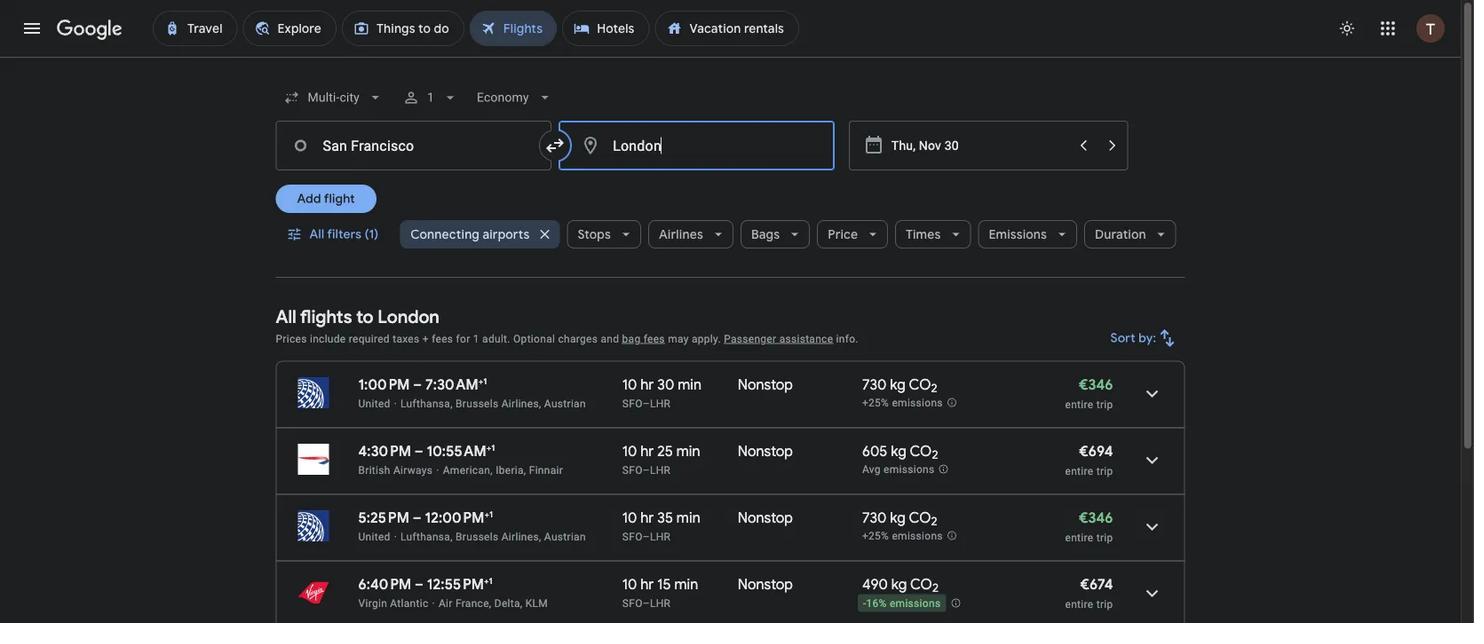 Task type: locate. For each thing, give the bounding box(es) containing it.
2 €346 from the top
[[1079, 509, 1113, 527]]

brussels for 7:30 am
[[456, 397, 499, 410]]

bag fees button
[[622, 333, 665, 345]]

sfo inside 10 hr 15 min sfo – lhr
[[622, 597, 643, 610]]

3 entire from the top
[[1065, 531, 1093, 544]]

min inside 10 hr 15 min sfo – lhr
[[674, 575, 698, 594]]

kg up avg emissions at right
[[891, 442, 907, 460]]

1 nonstop flight. element from the top
[[738, 376, 793, 396]]

entire down "€674" on the bottom right of page
[[1065, 598, 1093, 610]]

+25% up 605
[[862, 397, 889, 410]]

kg up -16% emissions
[[891, 575, 907, 594]]

1 vertical spatial  image
[[394, 531, 397, 543]]

+ inside the 5:25 pm – 12:00 pm + 1
[[484, 509, 489, 520]]

€346 left flight details. leaves san francisco international airport at 5:25 pm on thursday, november 30 and arrives at heathrow airport at 12:00 pm on friday, december 1. image
[[1079, 509, 1113, 527]]

nonstop for 10 hr 35 min
[[738, 509, 793, 527]]

+ down adult.
[[478, 376, 483, 387]]

sfo down total duration 10 hr 35 min. element
[[622, 531, 643, 543]]

– down total duration 10 hr 35 min. element
[[643, 531, 650, 543]]

entire inside €694 entire trip
[[1065, 465, 1093, 477]]

2 lufthansa, from the top
[[401, 531, 453, 543]]

1 for 10:55 am
[[491, 442, 495, 453]]

– inside "10 hr 35 min sfo – lhr"
[[643, 531, 650, 543]]

2 brussels from the top
[[456, 531, 499, 543]]

all
[[309, 226, 324, 242], [276, 305, 296, 328]]

3 trip from the top
[[1096, 531, 1113, 544]]

bags
[[751, 226, 780, 242]]

490
[[862, 575, 888, 594]]

+25% emissions
[[862, 397, 943, 410], [862, 530, 943, 543]]

lhr
[[650, 397, 671, 410], [650, 464, 671, 476], [650, 531, 671, 543], [650, 597, 671, 610]]

+25% emissions up 605 kg co 2
[[862, 397, 943, 410]]

10 inside 10 hr 15 min sfo – lhr
[[622, 575, 637, 594]]

1  image from the top
[[394, 397, 397, 410]]

avg
[[862, 464, 881, 476]]

+25% up '490'
[[862, 530, 889, 543]]

sfo down total duration 10 hr 30 min. element
[[622, 397, 643, 410]]

lufthansa,
[[401, 397, 453, 410], [401, 531, 453, 543]]

2 up avg emissions at right
[[932, 448, 938, 463]]

emissions
[[892, 397, 943, 410], [884, 464, 935, 476], [892, 530, 943, 543], [890, 598, 941, 610]]

Departure time: 1:00 PM. text field
[[358, 376, 410, 394]]

fees right bag
[[644, 333, 665, 345]]

1 €346 entire trip from the top
[[1065, 376, 1113, 411]]

2 united from the top
[[358, 531, 390, 543]]

1 austrian from the top
[[544, 397, 586, 410]]

none search field containing add flight
[[276, 76, 1185, 278]]

€674 entire trip
[[1065, 575, 1113, 610]]

1 nonstop from the top
[[738, 376, 793, 394]]

 image for 1:00 pm
[[394, 397, 397, 410]]

to
[[356, 305, 374, 328]]

Arrival time: 7:30 AM on  Friday, December 1. text field
[[425, 376, 487, 394]]

duration button
[[1084, 213, 1176, 256]]

0 vertical spatial 730
[[862, 376, 887, 394]]

-16% emissions
[[863, 598, 941, 610]]

all inside all filters (1) button
[[309, 226, 324, 242]]

1 vertical spatial lufthansa, brussels airlines, austrian
[[401, 531, 586, 543]]

3 nonstop from the top
[[738, 509, 793, 527]]

co inside 605 kg co 2
[[910, 442, 932, 460]]

10 inside the 10 hr 30 min sfo – lhr
[[622, 376, 637, 394]]

€346 entire trip
[[1065, 376, 1113, 411], [1065, 509, 1113, 544]]

None text field
[[276, 121, 552, 170]]

lhr for 15
[[650, 597, 671, 610]]

1 +25% emissions from the top
[[862, 397, 943, 410]]

entire down €346 text field
[[1065, 398, 1093, 411]]

airlines, down iberia,
[[501, 531, 541, 543]]

1 vertical spatial 730 kg co 2
[[862, 509, 937, 529]]

10 left '30'
[[622, 376, 637, 394]]

2 inside 605 kg co 2
[[932, 448, 938, 463]]

4 lhr from the top
[[650, 597, 671, 610]]

1 vertical spatial brussels
[[456, 531, 499, 543]]

min right 25
[[676, 442, 700, 460]]

min right '30'
[[678, 376, 702, 394]]

min right '35'
[[676, 509, 700, 527]]

co
[[909, 376, 931, 394], [910, 442, 932, 460], [909, 509, 931, 527], [910, 575, 932, 594]]

+25% emissions for 10 hr 30 min
[[862, 397, 943, 410]]

lhr down '30'
[[650, 397, 671, 410]]

kg for 10 hr 25 min
[[891, 442, 907, 460]]

lhr down '35'
[[650, 531, 671, 543]]

lhr inside "10 hr 35 min sfo – lhr"
[[650, 531, 671, 543]]

kg for 10 hr 30 min
[[890, 376, 906, 394]]

kg inside 605 kg co 2
[[891, 442, 907, 460]]

min right '15' in the bottom left of the page
[[674, 575, 698, 594]]

kg for 10 hr 15 min
[[891, 575, 907, 594]]

min inside the 10 hr 30 min sfo – lhr
[[678, 376, 702, 394]]

0 vertical spatial +25% emissions
[[862, 397, 943, 410]]

€694
[[1079, 442, 1113, 460]]

2 up 605 kg co 2
[[931, 381, 937, 396]]

trip down "€674" on the bottom right of page
[[1096, 598, 1113, 610]]

klm
[[525, 597, 548, 610]]

2 airlines, from the top
[[501, 531, 541, 543]]

3 sfo from the top
[[622, 531, 643, 543]]

12:55 pm
[[427, 575, 484, 594]]

2 €346 entire trip from the top
[[1065, 509, 1113, 544]]

0 vertical spatial lufthansa,
[[401, 397, 453, 410]]

hr inside the 10 hr 30 min sfo – lhr
[[640, 376, 654, 394]]

694 euros text field
[[1079, 442, 1113, 460]]

sfo for 10 hr 35 min
[[622, 531, 643, 543]]

taxes
[[393, 333, 420, 345]]

france,
[[455, 597, 491, 610]]

lufthansa, brussels airlines, austrian for 7:30 am
[[401, 397, 586, 410]]

airlines button
[[648, 213, 733, 256]]

730 kg co 2 for 10 hr 35 min
[[862, 509, 937, 529]]

 image down 5:25 pm
[[394, 531, 397, 543]]

– down total duration 10 hr 15 min. element
[[643, 597, 650, 610]]

trip down €694 at the right bottom of the page
[[1096, 465, 1113, 477]]

1 hr from the top
[[640, 376, 654, 394]]

trip inside €694 entire trip
[[1096, 465, 1113, 477]]

nonstop flight. element
[[738, 376, 793, 396], [738, 442, 793, 463], [738, 509, 793, 530], [738, 575, 793, 596]]

austrian down the finnair
[[544, 531, 586, 543]]

hr
[[640, 376, 654, 394], [640, 442, 654, 460], [640, 509, 654, 527], [640, 575, 654, 594]]

passenger assistance button
[[724, 333, 833, 345]]

trip
[[1096, 398, 1113, 411], [1096, 465, 1113, 477], [1096, 531, 1113, 544], [1096, 598, 1113, 610]]

Arrival time: 12:55 PM on  Friday, December 1. text field
[[427, 575, 493, 594]]

brussels down arrival time: 12:00 pm on  friday, december 1. text box
[[456, 531, 499, 543]]

2 trip from the top
[[1096, 465, 1113, 477]]

None search field
[[276, 76, 1185, 278]]

atlantic
[[390, 597, 428, 610]]

trip down 346 euros text box
[[1096, 531, 1113, 544]]

3 hr from the top
[[640, 509, 654, 527]]

emissions button
[[978, 213, 1077, 256]]

2 for 10 hr 35 min
[[931, 514, 937, 529]]

main menu image
[[21, 18, 43, 39]]

2 lufthansa, brussels airlines, austrian from the top
[[401, 531, 586, 543]]

2  image from the top
[[394, 531, 397, 543]]

entire down 346 euros text box
[[1065, 531, 1093, 544]]

sfo
[[622, 397, 643, 410], [622, 464, 643, 476], [622, 531, 643, 543], [622, 597, 643, 610]]

lufthansa, down the 1:00 pm – 7:30 am + 1
[[401, 397, 453, 410]]

2 730 from the top
[[862, 509, 887, 527]]

avg emissions
[[862, 464, 935, 476]]

1
[[427, 90, 434, 105], [473, 333, 479, 345], [483, 376, 487, 387], [491, 442, 495, 453], [489, 509, 493, 520], [489, 575, 493, 586]]

€346 entire trip for 10 hr 35 min
[[1065, 509, 1113, 544]]

15
[[657, 575, 671, 594]]

1 vertical spatial united
[[358, 531, 390, 543]]

0 vertical spatial €346
[[1079, 376, 1113, 394]]

+25% for 10 hr 35 min
[[862, 530, 889, 543]]

€346 entire trip for 10 hr 30 min
[[1065, 376, 1113, 411]]

1 brussels from the top
[[456, 397, 499, 410]]

2 inside 490 kg co 2
[[932, 581, 939, 596]]

trip inside '€674 entire trip'
[[1096, 598, 1113, 610]]

0 vertical spatial +25%
[[862, 397, 889, 410]]

 image down 1:00 pm text box
[[394, 397, 397, 410]]

1 vertical spatial €346
[[1079, 509, 1113, 527]]

0 vertical spatial austrian
[[544, 397, 586, 410]]

charges
[[558, 333, 598, 345]]

-
[[863, 598, 866, 610]]

2 entire from the top
[[1065, 465, 1093, 477]]

lufthansa, for 7:30 am
[[401, 397, 453, 410]]

all for all filters (1)
[[309, 226, 324, 242]]

1 vertical spatial +25% emissions
[[862, 530, 943, 543]]

sfo inside the 10 hr 30 min sfo – lhr
[[622, 397, 643, 410]]

None text field
[[559, 121, 835, 170]]

25
[[657, 442, 673, 460]]

€346
[[1079, 376, 1113, 394], [1079, 509, 1113, 527]]

hr left '15' in the bottom left of the page
[[640, 575, 654, 594]]

nonstop for 10 hr 25 min
[[738, 442, 793, 460]]

lhr for 35
[[650, 531, 671, 543]]

emissions up 605 kg co 2
[[892, 397, 943, 410]]

2 10 from the top
[[622, 442, 637, 460]]

4 trip from the top
[[1096, 598, 1113, 610]]

entire for 10 hr 15 min
[[1065, 598, 1093, 610]]

€346 down the sort
[[1079, 376, 1113, 394]]

+ for 10:55 am
[[486, 442, 491, 453]]

min inside "10 hr 35 min sfo – lhr"
[[676, 509, 700, 527]]

1 inside the 5:25 pm – 12:00 pm + 1
[[489, 509, 493, 520]]

1 for 12:55 pm
[[489, 575, 493, 586]]

brussels down 'arrival time: 7:30 am on  friday, december 1.' text box
[[456, 397, 499, 410]]

2 nonstop flight. element from the top
[[738, 442, 793, 463]]

2 sfo from the top
[[622, 464, 643, 476]]

730 down "avg"
[[862, 509, 887, 527]]

– down total duration 10 hr 30 min. element
[[643, 397, 650, 410]]

4 10 from the top
[[622, 575, 637, 594]]

lufthansa, brussels airlines, austrian down 'arrival time: 7:30 am on  friday, december 1.' text box
[[401, 397, 586, 410]]

entire for 10 hr 25 min
[[1065, 465, 1093, 477]]

– right 1:00 pm text box
[[413, 376, 422, 394]]

emissions for 10 hr 25 min
[[884, 464, 935, 476]]

730 kg co 2 up 605 kg co 2
[[862, 376, 937, 396]]

€694 entire trip
[[1065, 442, 1113, 477]]

co for 10 hr 30 min
[[909, 376, 931, 394]]

+ up air france, delta, klm
[[484, 575, 489, 586]]

1 entire from the top
[[1065, 398, 1093, 411]]

0 vertical spatial 730 kg co 2
[[862, 376, 937, 396]]

all left filters
[[309, 226, 324, 242]]

trip down €346 text field
[[1096, 398, 1113, 411]]

loading results progress bar
[[0, 57, 1461, 60]]

nonstop flight. element for 10 hr 30 min
[[738, 376, 793, 396]]

entire down €694 at the right bottom of the page
[[1065, 465, 1093, 477]]

1 trip from the top
[[1096, 398, 1113, 411]]

virgin atlantic
[[358, 597, 428, 610]]

sfo inside "10 hr 35 min sfo – lhr"
[[622, 531, 643, 543]]

35
[[657, 509, 673, 527]]

entire for 10 hr 30 min
[[1065, 398, 1093, 411]]

+25%
[[862, 397, 889, 410], [862, 530, 889, 543]]

assistance
[[779, 333, 833, 345]]

2 lhr from the top
[[650, 464, 671, 476]]

10 hr 35 min sfo – lhr
[[622, 509, 700, 543]]

1 vertical spatial all
[[276, 305, 296, 328]]

0 vertical spatial €346 entire trip
[[1065, 376, 1113, 411]]

+ inside 6:40 pm – 12:55 pm + 1
[[484, 575, 489, 586]]

1 vertical spatial austrian
[[544, 531, 586, 543]]

10 left '35'
[[622, 509, 637, 527]]

hr inside 10 hr 15 min sfo – lhr
[[640, 575, 654, 594]]

emissions down 605 kg co 2
[[884, 464, 935, 476]]

3 nonstop flight. element from the top
[[738, 509, 793, 530]]

 image
[[394, 397, 397, 410], [394, 531, 397, 543]]

lufthansa, for 12:00 pm
[[401, 531, 453, 543]]

10 for 10 hr 35 min
[[622, 509, 637, 527]]

united for 5:25 pm
[[358, 531, 390, 543]]

730 up 605
[[862, 376, 887, 394]]

trip for 10 hr 35 min
[[1096, 531, 1113, 544]]

lufthansa, down the 5:25 pm – 12:00 pm + 1 on the left bottom of the page
[[401, 531, 453, 543]]

co for 10 hr 15 min
[[910, 575, 932, 594]]

entire inside '€674 entire trip'
[[1065, 598, 1093, 610]]

co up 605 kg co 2
[[909, 376, 931, 394]]

2
[[931, 381, 937, 396], [932, 448, 938, 463], [931, 514, 937, 529], [932, 581, 939, 596]]

1 sfo from the top
[[622, 397, 643, 410]]

passenger
[[724, 333, 776, 345]]

trip for 10 hr 30 min
[[1096, 398, 1113, 411]]

hr left '30'
[[640, 376, 654, 394]]

co up avg emissions at right
[[910, 442, 932, 460]]

+ down american, iberia, finnair at the left of the page
[[484, 509, 489, 520]]

3 10 from the top
[[622, 509, 637, 527]]

346 euros text field
[[1079, 509, 1113, 527]]

1 lufthansa, brussels airlines, austrian from the top
[[401, 397, 586, 410]]

fees
[[432, 333, 453, 345], [644, 333, 665, 345]]

€346 entire trip up €694 text field
[[1065, 376, 1113, 411]]

sfo down total duration 10 hr 15 min. element
[[622, 597, 643, 610]]

2 hr from the top
[[640, 442, 654, 460]]

kg inside 490 kg co 2
[[891, 575, 907, 594]]

1 united from the top
[[358, 397, 390, 410]]

– down total duration 10 hr 25 min. element at the bottom of page
[[643, 464, 650, 476]]

hr inside 10 hr 25 min sfo – lhr
[[640, 442, 654, 460]]

connecting airports button
[[400, 213, 560, 256]]

stops
[[578, 226, 611, 242]]

2 +25% emissions from the top
[[862, 530, 943, 543]]

(1)
[[365, 226, 379, 242]]

co down avg emissions at right
[[909, 509, 931, 527]]

austrian down prices include required taxes + fees for 1 adult. optional charges and bag fees may apply. passenger assistance
[[544, 397, 586, 410]]

trip for 10 hr 25 min
[[1096, 465, 1113, 477]]

2 730 kg co 2 from the top
[[862, 509, 937, 529]]

1 vertical spatial €346 entire trip
[[1065, 509, 1113, 544]]

10 inside 10 hr 25 min sfo – lhr
[[622, 442, 637, 460]]

+
[[422, 333, 429, 345], [478, 376, 483, 387], [486, 442, 491, 453], [484, 509, 489, 520], [484, 575, 489, 586]]

10:55 am
[[427, 442, 486, 460]]

austrian
[[544, 397, 586, 410], [544, 531, 586, 543]]

1 730 from the top
[[862, 376, 887, 394]]

sfo down total duration 10 hr 25 min. element at the bottom of page
[[622, 464, 643, 476]]

emissions up 490 kg co 2
[[892, 530, 943, 543]]

all filters (1)
[[309, 226, 379, 242]]

hr left '35'
[[640, 509, 654, 527]]

0 horizontal spatial fees
[[432, 333, 453, 345]]

fees left for
[[432, 333, 453, 345]]

sfo for 10 hr 15 min
[[622, 597, 643, 610]]

co up -16% emissions
[[910, 575, 932, 594]]

hr left 25
[[640, 442, 654, 460]]

1 vertical spatial 730
[[862, 509, 887, 527]]

2 austrian from the top
[[544, 531, 586, 543]]

+ inside 4:30 pm – 10:55 am + 1
[[486, 442, 491, 453]]

4 hr from the top
[[640, 575, 654, 594]]

lhr down '15' in the bottom left of the page
[[650, 597, 671, 610]]

0 vertical spatial lufthansa, brussels airlines, austrian
[[401, 397, 586, 410]]

entire
[[1065, 398, 1093, 411], [1065, 465, 1093, 477], [1065, 531, 1093, 544], [1065, 598, 1093, 610]]

2 down avg emissions at right
[[931, 514, 937, 529]]

0 vertical spatial united
[[358, 397, 390, 410]]

–
[[413, 376, 422, 394], [643, 397, 650, 410], [415, 442, 423, 460], [643, 464, 650, 476], [413, 509, 421, 527], [643, 531, 650, 543], [415, 575, 424, 594], [643, 597, 650, 610]]

0 vertical spatial brussels
[[456, 397, 499, 410]]

min for 10 hr 30 min
[[678, 376, 702, 394]]

add flight
[[297, 191, 355, 207]]

1 inside 4:30 pm – 10:55 am + 1
[[491, 442, 495, 453]]

1 inside the 1:00 pm – 7:30 am + 1
[[483, 376, 487, 387]]

1 lufthansa, from the top
[[401, 397, 453, 410]]

4 entire from the top
[[1065, 598, 1093, 610]]

None field
[[276, 82, 392, 114], [470, 82, 561, 114], [276, 82, 392, 114], [470, 82, 561, 114]]

lhr inside 10 hr 15 min sfo – lhr
[[650, 597, 671, 610]]

co inside 490 kg co 2
[[910, 575, 932, 594]]

united down 1:00 pm
[[358, 397, 390, 410]]

leaves san francisco international airport at 4:30 pm on thursday, november 30 and arrives at heathrow airport at 10:55 am on friday, december 1. element
[[358, 442, 495, 460]]

min for 10 hr 25 min
[[676, 442, 700, 460]]

1 lhr from the top
[[650, 397, 671, 410]]

brussels
[[456, 397, 499, 410], [456, 531, 499, 543]]

lhr inside 10 hr 25 min sfo – lhr
[[650, 464, 671, 476]]

1 +25% from the top
[[862, 397, 889, 410]]

united down 5:25 pm
[[358, 531, 390, 543]]

1 vertical spatial lufthansa,
[[401, 531, 453, 543]]

0 horizontal spatial all
[[276, 305, 296, 328]]

emissions for 10 hr 35 min
[[892, 530, 943, 543]]

nonstop flight. element for 10 hr 15 min
[[738, 575, 793, 596]]

4 sfo from the top
[[622, 597, 643, 610]]

hr inside "10 hr 35 min sfo – lhr"
[[640, 509, 654, 527]]

airlines, down optional
[[501, 397, 541, 410]]

2 nonstop from the top
[[738, 442, 793, 460]]

1 horizontal spatial all
[[309, 226, 324, 242]]

lufthansa, brussels airlines, austrian
[[401, 397, 586, 410], [401, 531, 586, 543]]

united
[[358, 397, 390, 410], [358, 531, 390, 543]]

1 10 from the top
[[622, 376, 637, 394]]

2 +25% from the top
[[862, 530, 889, 543]]

airlines,
[[501, 397, 541, 410], [501, 531, 541, 543]]

+ inside the 1:00 pm – 7:30 am + 1
[[478, 376, 483, 387]]

Departure time: 6:40 PM. text field
[[358, 575, 411, 594]]

4 nonstop flight. element from the top
[[738, 575, 793, 596]]

leaves san francisco international airport at 1:00 pm on thursday, november 30 and arrives at heathrow airport at 7:30 am on friday, december 1. element
[[358, 376, 487, 394]]

emissions
[[989, 226, 1047, 242]]

1 €346 from the top
[[1079, 376, 1113, 394]]

sfo inside 10 hr 25 min sfo – lhr
[[622, 464, 643, 476]]

1 vertical spatial airlines,
[[501, 531, 541, 543]]

lhr down 25
[[650, 464, 671, 476]]

730 kg co 2 down avg emissions at right
[[862, 509, 937, 529]]

2 for 10 hr 15 min
[[932, 581, 939, 596]]

6:40 pm
[[358, 575, 411, 594]]

min inside 10 hr 25 min sfo – lhr
[[676, 442, 700, 460]]

kg down avg emissions at right
[[890, 509, 906, 527]]

0 vertical spatial airlines,
[[501, 397, 541, 410]]

1 horizontal spatial fees
[[644, 333, 665, 345]]

10 inside "10 hr 35 min sfo – lhr"
[[622, 509, 637, 527]]

for
[[456, 333, 470, 345]]

+25% emissions up 490 kg co 2
[[862, 530, 943, 543]]

all flights to london
[[276, 305, 440, 328]]

4 nonstop from the top
[[738, 575, 793, 594]]

nonstop
[[738, 376, 793, 394], [738, 442, 793, 460], [738, 509, 793, 527], [738, 575, 793, 594]]

finnair
[[529, 464, 563, 476]]

– up atlantic
[[415, 575, 424, 594]]

1 730 kg co 2 from the top
[[862, 376, 937, 396]]

lufthansa, brussels airlines, austrian down arrival time: 12:00 pm on  friday, december 1. text box
[[401, 531, 586, 543]]

10 left '15' in the bottom left of the page
[[622, 575, 637, 594]]

connecting airports
[[410, 226, 530, 242]]

+ up american, iberia, finnair at the left of the page
[[486, 442, 491, 453]]

10 left 25
[[622, 442, 637, 460]]

€346 entire trip up "€674" on the bottom right of page
[[1065, 509, 1113, 544]]

2 up -16% emissions
[[932, 581, 939, 596]]

all up prices
[[276, 305, 296, 328]]

emissions down 490 kg co 2
[[890, 598, 941, 610]]

kg up 605 kg co 2
[[890, 376, 906, 394]]

leaves san francisco international airport at 5:25 pm on thursday, november 30 and arrives at heathrow airport at 12:00 pm on friday, december 1. element
[[358, 509, 493, 527]]

total duration 10 hr 30 min. element
[[622, 376, 738, 396]]

and
[[601, 333, 619, 345]]

730
[[862, 376, 887, 394], [862, 509, 887, 527]]

0 vertical spatial  image
[[394, 397, 397, 410]]

1 vertical spatial +25%
[[862, 530, 889, 543]]

bag
[[622, 333, 641, 345]]

Departure time: 4:30 PM. text field
[[358, 442, 411, 460]]

total duration 10 hr 35 min. element
[[622, 509, 738, 530]]

3 lhr from the top
[[650, 531, 671, 543]]

10 hr 25 min sfo – lhr
[[622, 442, 700, 476]]

lhr inside the 10 hr 30 min sfo – lhr
[[650, 397, 671, 410]]

0 vertical spatial all
[[309, 226, 324, 242]]

total duration 10 hr 15 min. element
[[622, 575, 738, 596]]

1 airlines, from the top
[[501, 397, 541, 410]]

1 inside 6:40 pm – 12:55 pm + 1
[[489, 575, 493, 586]]

air
[[439, 597, 453, 610]]



Task type: describe. For each thing, give the bounding box(es) containing it.
4:30 pm – 10:55 am + 1
[[358, 442, 495, 460]]

nonstop flight. element for 10 hr 35 min
[[738, 509, 793, 530]]

605 kg co 2
[[862, 442, 938, 463]]

730 for 10 hr 30 min
[[862, 376, 887, 394]]

lufthansa, brussels airlines, austrian for 12:00 pm
[[401, 531, 586, 543]]

flight details. leaves san francisco international airport at 4:30 pm on thursday, november 30 and arrives at heathrow airport at 10:55 am on friday, december 1. image
[[1131, 439, 1173, 482]]

none text field inside search field
[[276, 121, 552, 170]]

american,
[[443, 464, 493, 476]]

add flight button
[[276, 185, 376, 213]]

air france, delta, klm
[[439, 597, 548, 610]]

none text field inside search field
[[559, 121, 835, 170]]

virgin
[[358, 597, 387, 610]]

+ for 12:00 pm
[[484, 509, 489, 520]]

4:30 pm
[[358, 442, 411, 460]]

hr for 15
[[640, 575, 654, 594]]

+ for 12:55 pm
[[484, 575, 489, 586]]

london
[[378, 305, 440, 328]]

€346 for 10 hr 30 min
[[1079, 376, 1113, 394]]

1 fees from the left
[[432, 333, 453, 345]]

bags button
[[740, 213, 810, 256]]

10 for 10 hr 30 min
[[622, 376, 637, 394]]

airlines, for 7:30 am
[[501, 397, 541, 410]]

10 for 10 hr 25 min
[[622, 442, 637, 460]]

entire for 10 hr 35 min
[[1065, 531, 1093, 544]]

price button
[[817, 213, 888, 256]]

– inside 10 hr 25 min sfo – lhr
[[643, 464, 650, 476]]

all for all flights to london
[[276, 305, 296, 328]]

€346 for 10 hr 35 min
[[1079, 509, 1113, 527]]

prices
[[276, 333, 307, 345]]

emissions for 10 hr 30 min
[[892, 397, 943, 410]]

optional
[[513, 333, 555, 345]]

min for 10 hr 35 min
[[676, 509, 700, 527]]

adult.
[[482, 333, 510, 345]]

€674
[[1080, 575, 1113, 594]]

british
[[358, 464, 390, 476]]

kg for 10 hr 35 min
[[890, 509, 906, 527]]

5:25 pm
[[358, 509, 409, 527]]

 image for 5:25 pm
[[394, 531, 397, 543]]

+ right taxes
[[422, 333, 429, 345]]

7:30 am
[[425, 376, 478, 394]]

+25% for 10 hr 30 min
[[862, 397, 889, 410]]

change appearance image
[[1326, 7, 1368, 50]]

trip for 10 hr 15 min
[[1096, 598, 1113, 610]]

hr for 25
[[640, 442, 654, 460]]

stops button
[[567, 213, 641, 256]]

united for 1:00 pm
[[358, 397, 390, 410]]

all filters (1) button
[[276, 213, 393, 256]]

lhr for 30
[[650, 397, 671, 410]]

total duration 10 hr 25 min. element
[[622, 442, 738, 463]]

price
[[828, 226, 858, 242]]

times
[[906, 226, 941, 242]]

674 euros text field
[[1080, 575, 1113, 594]]

include
[[310, 333, 346, 345]]

hr for 30
[[640, 376, 654, 394]]

730 kg co 2 for 10 hr 30 min
[[862, 376, 937, 396]]

airlines
[[659, 226, 703, 242]]

british airways
[[358, 464, 433, 476]]

– inside the 10 hr 30 min sfo – lhr
[[643, 397, 650, 410]]

airports
[[483, 226, 530, 242]]

by:
[[1139, 330, 1157, 346]]

min for 10 hr 15 min
[[674, 575, 698, 594]]

2 fees from the left
[[644, 333, 665, 345]]

sort by: button
[[1103, 317, 1185, 360]]

1 inside popup button
[[427, 90, 434, 105]]

12:00 pm
[[425, 509, 484, 527]]

– up airways
[[415, 442, 423, 460]]

flights
[[300, 305, 352, 328]]

austrian for 10 hr 35 min
[[544, 531, 586, 543]]

required
[[349, 333, 390, 345]]

1 for 12:00 pm
[[489, 509, 493, 520]]

10 hr 15 min sfo – lhr
[[622, 575, 698, 610]]

+ for 7:30 am
[[478, 376, 483, 387]]

leaves san francisco international airport at 6:40 pm on thursday, november 30 and arrives at heathrow airport at 12:55 pm on friday, december 1. element
[[358, 575, 493, 594]]

10 for 10 hr 15 min
[[622, 575, 637, 594]]

Arrival time: 12:00 PM on  Friday, December 1. text field
[[425, 509, 493, 527]]

346 euros text field
[[1079, 376, 1113, 394]]

nonstop for 10 hr 30 min
[[738, 376, 793, 394]]

490 kg co 2
[[862, 575, 939, 596]]

1:00 pm
[[358, 376, 410, 394]]

6:40 pm – 12:55 pm + 1
[[358, 575, 493, 594]]

airways
[[393, 464, 433, 476]]

Departure time: 5:25 PM. text field
[[358, 509, 409, 527]]

filters
[[327, 226, 362, 242]]

Departure text field
[[891, 122, 1068, 170]]

co for 10 hr 25 min
[[910, 442, 932, 460]]

add
[[297, 191, 321, 207]]

sort by:
[[1111, 330, 1157, 346]]

1 button
[[395, 76, 466, 119]]

10 hr 30 min sfo – lhr
[[622, 376, 702, 410]]

hr for 35
[[640, 509, 654, 527]]

– right 5:25 pm
[[413, 509, 421, 527]]

1:00 pm – 7:30 am + 1
[[358, 376, 487, 394]]

flight details. leaves san francisco international airport at 1:00 pm on thursday, november 30 and arrives at heathrow airport at 7:30 am on friday, december 1. image
[[1131, 372, 1173, 415]]

nonstop flight. element for 10 hr 25 min
[[738, 442, 793, 463]]

connecting
[[410, 226, 480, 242]]

1 for 7:30 am
[[483, 376, 487, 387]]

+25% emissions for 10 hr 35 min
[[862, 530, 943, 543]]

730 for 10 hr 35 min
[[862, 509, 887, 527]]

16%
[[866, 598, 887, 610]]

flight details. leaves san francisco international airport at 6:40 pm on thursday, november 30 and arrives at heathrow airport at 12:55 pm on friday, december 1. image
[[1131, 572, 1173, 615]]

duration
[[1095, 226, 1146, 242]]

lhr for 25
[[650, 464, 671, 476]]

airlines, for 12:00 pm
[[501, 531, 541, 543]]

2 for 10 hr 25 min
[[932, 448, 938, 463]]

delta,
[[494, 597, 523, 610]]

nonstop for 10 hr 15 min
[[738, 575, 793, 594]]

sort
[[1111, 330, 1136, 346]]

times button
[[895, 213, 971, 256]]

may
[[668, 333, 689, 345]]

2 for 10 hr 30 min
[[931, 381, 937, 396]]

austrian for 10 hr 30 min
[[544, 397, 586, 410]]

brussels for 12:00 pm
[[456, 531, 499, 543]]

sfo for 10 hr 25 min
[[622, 464, 643, 476]]

swap origin and destination. image
[[544, 135, 566, 156]]

apply.
[[692, 333, 721, 345]]

prices include required taxes + fees for 1 adult. optional charges and bag fees may apply. passenger assistance
[[276, 333, 833, 345]]

iberia,
[[496, 464, 526, 476]]

605
[[862, 442, 887, 460]]

– inside 10 hr 15 min sfo – lhr
[[643, 597, 650, 610]]

sfo for 10 hr 30 min
[[622, 397, 643, 410]]

american, iberia, finnair
[[443, 464, 563, 476]]

co for 10 hr 35 min
[[909, 509, 931, 527]]

30
[[657, 376, 674, 394]]

flight details. leaves san francisco international airport at 5:25 pm on thursday, november 30 and arrives at heathrow airport at 12:00 pm on friday, december 1. image
[[1131, 506, 1173, 548]]

5:25 pm – 12:00 pm + 1
[[358, 509, 493, 527]]

flight
[[324, 191, 355, 207]]

Arrival time: 10:55 AM on  Friday, December 1. text field
[[427, 442, 495, 460]]



Task type: vqa. For each thing, say whether or not it's contained in the screenshot.
Hospital in the HENRY FORD HOSPITAL
no



